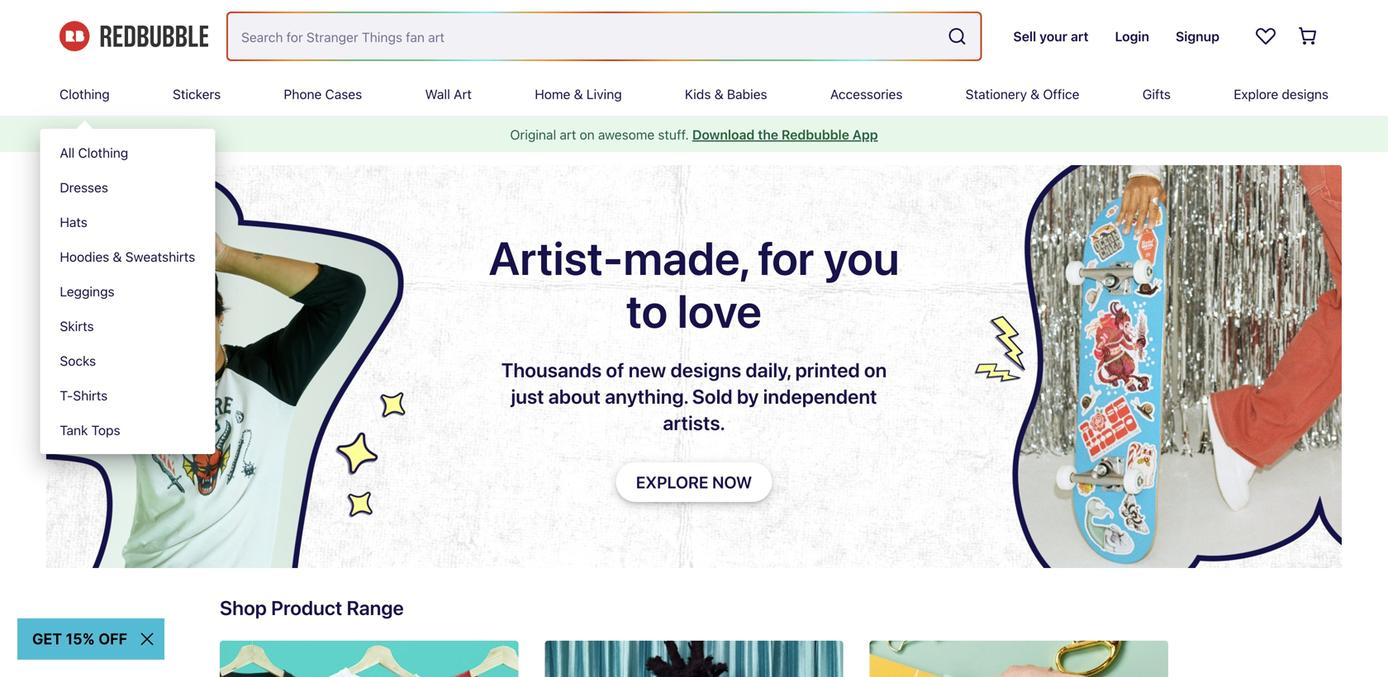 Task type: vqa. For each thing, say whether or not it's contained in the screenshot.
the rightmost "&"
no



Task type: locate. For each thing, give the bounding box(es) containing it.
gifts
[[1143, 86, 1171, 102]]

kids & babies link
[[685, 73, 768, 116]]

explore
[[1234, 86, 1279, 102]]

& right hoodies
[[113, 249, 122, 265]]

designs
[[1283, 86, 1329, 102], [671, 359, 742, 382]]

designs up sold on the bottom of page
[[671, 359, 742, 382]]

1 horizontal spatial on
[[865, 359, 887, 382]]

1 vertical spatial clothing
[[78, 145, 128, 161]]

art
[[560, 127, 576, 143]]

clothing up all clothing
[[60, 86, 110, 102]]

t-
[[60, 388, 73, 404]]

0 vertical spatial clothing
[[60, 86, 110, 102]]

of
[[606, 359, 625, 382]]

1 horizontal spatial designs
[[1283, 86, 1329, 102]]

socks link
[[40, 344, 215, 379]]

& inside "kids & babies" link
[[715, 86, 724, 102]]

phone cases link
[[284, 73, 362, 116]]

independent
[[764, 385, 878, 408]]

& left office
[[1031, 86, 1040, 102]]

& for home
[[574, 86, 583, 102]]

leggings link
[[40, 274, 215, 309]]

stationery & office
[[966, 86, 1080, 102]]

& right the kids
[[715, 86, 724, 102]]

original
[[510, 127, 557, 143]]

wall
[[425, 86, 450, 102]]

the
[[758, 127, 779, 143]]

stuff.
[[658, 127, 689, 143]]

1 vertical spatial on
[[865, 359, 887, 382]]

clothing inside all clothing link
[[78, 145, 128, 161]]

0 vertical spatial designs
[[1283, 86, 1329, 102]]

on inside thousands of new designs daily, printed on just about anything. sold by independent artists.
[[865, 359, 887, 382]]

designs right explore
[[1283, 86, 1329, 102]]

shirts
[[73, 388, 108, 404]]

t-shirts
[[60, 388, 108, 404]]

& inside stationery & office link
[[1031, 86, 1040, 102]]

& inside home & living link
[[574, 86, 583, 102]]

dresses link
[[40, 170, 215, 205]]

tops
[[91, 423, 120, 439]]

product
[[271, 597, 343, 620]]

& inside 'hoodies & sweatshirts' link
[[113, 249, 122, 265]]

tank tops
[[60, 423, 120, 439]]

love
[[678, 284, 762, 338]]

0 horizontal spatial on
[[580, 127, 595, 143]]

by
[[737, 385, 759, 408]]

menu inside menu bar
[[40, 129, 215, 455]]

all clothing
[[60, 145, 128, 161]]

on
[[580, 127, 595, 143], [865, 359, 887, 382]]

hoodies & sweatshirts link
[[40, 240, 215, 274]]

sweatshirts
[[125, 249, 195, 265]]

home & living link
[[535, 73, 622, 116]]

anything.
[[605, 385, 688, 408]]

all
[[60, 145, 75, 161]]

on right printed
[[865, 359, 887, 382]]

skirts
[[60, 319, 94, 334]]

living
[[587, 86, 622, 102]]

phone
[[284, 86, 322, 102]]

shop stickers image
[[870, 642, 1169, 678]]

menu bar
[[40, 73, 1329, 455]]

socks
[[60, 353, 96, 369]]

menu
[[40, 129, 215, 455]]

clothing right the all
[[78, 145, 128, 161]]

you
[[824, 231, 900, 285]]

stationery & office link
[[966, 73, 1080, 116]]

0 vertical spatial on
[[580, 127, 595, 143]]

kids & babies
[[685, 86, 768, 102]]

&
[[574, 86, 583, 102], [715, 86, 724, 102], [1031, 86, 1040, 102], [113, 249, 122, 265]]

0 horizontal spatial designs
[[671, 359, 742, 382]]

kids
[[685, 86, 711, 102]]

accessories link
[[831, 73, 903, 116]]

menu item
[[40, 73, 215, 455]]

shop
[[220, 597, 267, 620]]

menu containing all clothing
[[40, 129, 215, 455]]

cases
[[325, 86, 362, 102]]

& for hoodies
[[113, 249, 122, 265]]

on right art
[[580, 127, 595, 143]]

clothing
[[60, 86, 110, 102], [78, 145, 128, 161]]

None field
[[228, 13, 981, 60]]

1 vertical spatial designs
[[671, 359, 742, 382]]

accessories
[[831, 86, 903, 102]]

thousands of new designs daily, printed on just about anything. sold by independent artists.
[[502, 359, 887, 435]]

redbubble logo image
[[60, 21, 208, 51]]

& left living
[[574, 86, 583, 102]]



Task type: describe. For each thing, give the bounding box(es) containing it.
thousands
[[502, 359, 602, 382]]

skirts link
[[40, 309, 215, 344]]

all clothing link
[[40, 136, 215, 170]]

shop posters image
[[545, 642, 844, 678]]

phone cases
[[284, 86, 362, 102]]

menu item containing clothing
[[40, 73, 215, 455]]

hoodies & sweatshirts
[[60, 249, 195, 265]]

leggings
[[60, 284, 115, 300]]

stickers
[[173, 86, 221, 102]]

& for stationery
[[1031, 86, 1040, 102]]

artist-
[[489, 231, 624, 285]]

explore designs
[[1234, 86, 1329, 102]]

daily,
[[746, 359, 791, 382]]

explore designs link
[[1234, 73, 1329, 116]]

download the redbubble app link
[[693, 127, 878, 143]]

app
[[853, 127, 878, 143]]

hats
[[60, 215, 87, 230]]

art
[[454, 86, 472, 102]]

wall art link
[[425, 73, 472, 116]]

home & living
[[535, 86, 622, 102]]

clothing link
[[60, 73, 110, 116]]

babies
[[727, 86, 768, 102]]

printed
[[796, 359, 860, 382]]

office
[[1044, 86, 1080, 102]]

new
[[629, 359, 667, 382]]

hoodies
[[60, 249, 109, 265]]

& for kids
[[715, 86, 724, 102]]

artists.
[[663, 412, 726, 435]]

shop product range
[[220, 597, 404, 620]]

range
[[347, 597, 404, 620]]

stickers link
[[173, 73, 221, 116]]

about
[[549, 385, 601, 408]]

sold
[[693, 385, 733, 408]]

Search term search field
[[228, 13, 941, 60]]

designs inside thousands of new designs daily, printed on just about anything. sold by independent artists.
[[671, 359, 742, 382]]

dresses
[[60, 180, 108, 196]]

home
[[535, 86, 571, 102]]

shop t-shirts image
[[220, 642, 519, 678]]

hats link
[[40, 205, 215, 240]]

original art on awesome stuff. download the redbubble app
[[510, 127, 878, 143]]

stationery
[[966, 86, 1028, 102]]

to
[[627, 284, 668, 338]]

artist-made, for you to love
[[489, 231, 900, 338]]

redbubble
[[782, 127, 850, 143]]

gifts link
[[1143, 73, 1171, 116]]

for
[[758, 231, 815, 285]]

t-shirts link
[[40, 379, 215, 413]]

designs inside explore designs link
[[1283, 86, 1329, 102]]

wall art
[[425, 86, 472, 102]]

made,
[[624, 231, 749, 285]]

tank
[[60, 423, 88, 439]]

just
[[511, 385, 544, 408]]

awesome
[[598, 127, 655, 143]]

menu bar containing clothing
[[40, 73, 1329, 455]]

tank tops link
[[40, 413, 215, 448]]

download
[[693, 127, 755, 143]]



